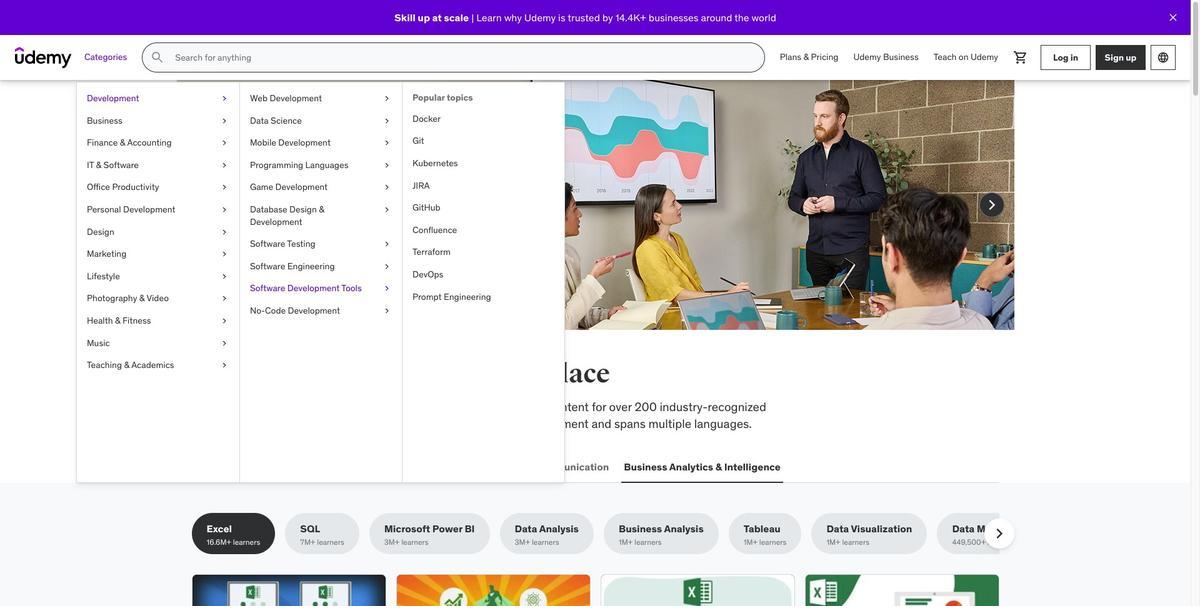 Task type: locate. For each thing, give the bounding box(es) containing it.
1 vertical spatial web
[[194, 461, 216, 473]]

next image
[[982, 195, 1002, 215], [990, 524, 1010, 544]]

confluence
[[413, 224, 457, 236]]

1 horizontal spatial analysis
[[664, 523, 704, 535]]

build
[[237, 134, 291, 161]]

up right sign on the top right
[[1127, 52, 1137, 63]]

udemy image
[[15, 47, 72, 68]]

in up including
[[466, 358, 490, 390]]

xsmall image inside the marketing link
[[220, 248, 230, 261]]

topics
[[447, 92, 473, 103]]

1 vertical spatial to
[[367, 400, 378, 415]]

1 horizontal spatial web
[[250, 93, 268, 104]]

0 vertical spatial in
[[1071, 52, 1079, 63]]

xsmall image inside database design & development link
[[382, 204, 392, 216]]

development inside "button"
[[218, 461, 282, 473]]

0 vertical spatial engineering
[[288, 261, 335, 272]]

skills inside covering critical workplace skills to technical topics, including prep content for over 200 industry-recognized certifications, our catalog supports well-rounded professional development and spans multiple languages.
[[338, 400, 365, 415]]

development down database at the left top of the page
[[250, 216, 302, 227]]

demo
[[294, 242, 321, 254]]

web development inside "button"
[[194, 461, 282, 473]]

teach
[[934, 51, 957, 63]]

pricing
[[812, 51, 839, 63]]

1 vertical spatial the
[[233, 358, 273, 390]]

need
[[400, 358, 461, 390]]

personal
[[87, 204, 121, 215]]

our
[[267, 416, 284, 431]]

development down programming languages
[[276, 182, 328, 193]]

xsmall image for game development
[[382, 182, 392, 194]]

web development link
[[240, 88, 402, 110]]

udemy inside build ready-for- anything teams see why leading organizations choose to learn with udemy business.
[[262, 207, 299, 222]]

xsmall image for mobile development
[[382, 137, 392, 149]]

next image inside carousel "element"
[[982, 195, 1002, 215]]

xsmall image inside office productivity link
[[220, 182, 230, 194]]

why inside build ready-for- anything teams see why leading organizations choose to learn with udemy business.
[[260, 191, 281, 206]]

0 vertical spatial web
[[250, 93, 268, 104]]

& for pricing
[[804, 51, 809, 63]]

up left 'at'
[[418, 11, 430, 24]]

submit search image
[[150, 50, 165, 65]]

learners inside data analysis 3m+ learners
[[532, 538, 559, 547]]

1 3m+ from the left
[[384, 538, 400, 547]]

data left the visualization
[[827, 523, 849, 535]]

xsmall image inside "it & software" link
[[220, 159, 230, 172]]

& for accounting
[[120, 137, 125, 148]]

learners
[[233, 538, 260, 547], [317, 538, 344, 547], [402, 538, 429, 547], [532, 538, 559, 547], [635, 538, 662, 547], [760, 538, 787, 547], [843, 538, 870, 547], [988, 538, 1015, 547]]

xsmall image for no-code development
[[382, 305, 392, 317]]

1 vertical spatial skills
[[338, 400, 365, 415]]

health
[[87, 315, 113, 326]]

xsmall image inside no-code development link
[[382, 305, 392, 317]]

0 vertical spatial design
[[290, 204, 317, 215]]

xsmall image inside game development link
[[382, 182, 392, 194]]

for
[[592, 400, 607, 415]]

xsmall image for personal development
[[220, 204, 230, 216]]

1 horizontal spatial why
[[505, 11, 522, 24]]

2 horizontal spatial 1m+
[[827, 538, 841, 547]]

& left video
[[139, 293, 145, 304]]

data inside data visualization 1m+ learners
[[827, 523, 849, 535]]

place
[[545, 358, 610, 390]]

web development
[[250, 93, 322, 104], [194, 461, 282, 473]]

web development down certifications,
[[194, 461, 282, 473]]

tools
[[342, 283, 362, 294]]

xsmall image inside the software engineering link
[[382, 261, 392, 273]]

3 1m+ from the left
[[827, 538, 841, 547]]

xsmall image inside 'lifestyle' link
[[220, 271, 230, 283]]

1 vertical spatial up
[[1127, 52, 1137, 63]]

software development tools
[[250, 283, 362, 294]]

4 learners from the left
[[532, 538, 559, 547]]

0 vertical spatial why
[[505, 11, 522, 24]]

& right health
[[115, 315, 120, 326]]

1 horizontal spatial to
[[441, 191, 452, 206]]

1 vertical spatial why
[[260, 191, 281, 206]]

1 horizontal spatial the
[[735, 11, 750, 24]]

xsmall image inside programming languages link
[[382, 159, 392, 172]]

the up critical
[[233, 358, 273, 390]]

5 learners from the left
[[635, 538, 662, 547]]

& inside health & fitness link
[[115, 315, 120, 326]]

xsmall image inside photography & video link
[[220, 293, 230, 305]]

web development for web development link
[[250, 93, 322, 104]]

development down office productivity link
[[123, 204, 175, 215]]

software up code
[[250, 283, 285, 294]]

8 learners from the left
[[988, 538, 1015, 547]]

game development
[[250, 182, 328, 193]]

design down game development
[[290, 204, 317, 215]]

software left a
[[250, 238, 285, 250]]

0 horizontal spatial why
[[260, 191, 281, 206]]

data up mobile on the top of page
[[250, 115, 269, 126]]

analysis inside data analysis 3m+ learners
[[540, 523, 579, 535]]

choose a language image
[[1158, 51, 1170, 64]]

xsmall image for web development
[[382, 93, 392, 105]]

web up data science
[[250, 93, 268, 104]]

1 horizontal spatial in
[[1071, 52, 1079, 63]]

music link
[[77, 332, 240, 355]]

xsmall image inside finance & accounting "link"
[[220, 137, 230, 149]]

development for web development link
[[270, 93, 322, 104]]

0 horizontal spatial 3m+
[[384, 538, 400, 547]]

xsmall image inside music link
[[220, 337, 230, 350]]

office productivity link
[[77, 177, 240, 199]]

next image for topic filters element
[[990, 524, 1010, 544]]

to
[[441, 191, 452, 206], [367, 400, 378, 415]]

carousel element
[[177, 80, 1015, 360]]

0 horizontal spatial in
[[466, 358, 490, 390]]

xsmall image for design
[[220, 226, 230, 238]]

learners inside sql 7m+ learners
[[317, 538, 344, 547]]

why for anything
[[260, 191, 281, 206]]

in inside log in link
[[1071, 52, 1079, 63]]

tableau
[[744, 523, 781, 535]]

development for personal development link on the top left
[[123, 204, 175, 215]]

& right plans
[[804, 51, 809, 63]]

xsmall image
[[382, 93, 392, 105], [220, 115, 230, 127], [382, 115, 392, 127], [382, 137, 392, 149], [220, 159, 230, 172], [220, 182, 230, 194], [382, 204, 392, 216], [382, 238, 392, 251], [382, 261, 392, 273], [220, 271, 230, 283], [220, 293, 230, 305], [220, 315, 230, 327], [220, 337, 230, 350], [220, 360, 230, 372]]

supports
[[329, 416, 376, 431]]

by
[[603, 11, 613, 24]]

prompt
[[413, 291, 442, 302]]

modeling
[[977, 523, 1022, 535]]

game
[[250, 182, 273, 193]]

xsmall image
[[220, 93, 230, 105], [220, 137, 230, 149], [382, 159, 392, 172], [382, 182, 392, 194], [220, 204, 230, 216], [220, 226, 230, 238], [220, 248, 230, 261], [382, 283, 392, 295], [382, 305, 392, 317]]

& right analytics
[[716, 461, 722, 473]]

1m+ inside data visualization 1m+ learners
[[827, 538, 841, 547]]

2 1m+ from the left
[[744, 538, 758, 547]]

xsmall image for photography & video
[[220, 293, 230, 305]]

& for academics
[[124, 360, 130, 371]]

1 horizontal spatial 1m+
[[744, 538, 758, 547]]

shopping cart with 0 items image
[[1014, 50, 1029, 65]]

web down certifications,
[[194, 461, 216, 473]]

xsmall image inside personal development link
[[220, 204, 230, 216]]

3m+
[[384, 538, 400, 547], [515, 538, 530, 547]]

in right log
[[1071, 52, 1079, 63]]

photography
[[87, 293, 137, 304]]

0 horizontal spatial analysis
[[540, 523, 579, 535]]

xsmall image for office productivity
[[220, 182, 230, 194]]

0 vertical spatial to
[[441, 191, 452, 206]]

leadership
[[388, 461, 441, 473]]

learners inside excel 16.6m+ learners
[[233, 538, 260, 547]]

xsmall image for finance & accounting
[[220, 137, 230, 149]]

analysis
[[540, 523, 579, 535], [664, 523, 704, 535]]

skills up supports
[[338, 400, 365, 415]]

udemy right on
[[971, 51, 999, 63]]

catalog
[[287, 416, 326, 431]]

business inside button
[[624, 461, 668, 473]]

software down request
[[250, 261, 285, 272]]

software engineering
[[250, 261, 335, 272]]

finance
[[87, 137, 118, 148]]

business analytics & intelligence button
[[622, 452, 784, 482]]

plans
[[780, 51, 802, 63]]

terraform link
[[403, 242, 565, 264]]

Search for anything text field
[[173, 47, 750, 68]]

development down the software engineering link
[[288, 283, 340, 294]]

industry-
[[660, 400, 708, 415]]

code
[[265, 305, 286, 316]]

data up 449,500+
[[953, 523, 975, 535]]

xsmall image inside the software testing link
[[382, 238, 392, 251]]

xsmall image inside web development link
[[382, 93, 392, 105]]

1m+
[[619, 538, 633, 547], [744, 538, 758, 547], [827, 538, 841, 547]]

3 learners from the left
[[402, 538, 429, 547]]

music
[[87, 337, 110, 349]]

& down game development link
[[319, 204, 325, 215]]

development for game development link
[[276, 182, 328, 193]]

web for web development link
[[250, 93, 268, 104]]

git
[[413, 135, 424, 147]]

xsmall image inside data science 'link'
[[382, 115, 392, 127]]

0 vertical spatial up
[[418, 11, 430, 24]]

why
[[505, 11, 522, 24], [260, 191, 281, 206]]

engineering inside software development tools element
[[444, 291, 491, 302]]

0 horizontal spatial web
[[194, 461, 216, 473]]

xsmall image for music
[[220, 337, 230, 350]]

1 horizontal spatial engineering
[[444, 291, 491, 302]]

xsmall image inside mobile development link
[[382, 137, 392, 149]]

data visualization 1m+ learners
[[827, 523, 913, 547]]

development inside database design & development
[[250, 216, 302, 227]]

0 vertical spatial skills
[[278, 358, 346, 390]]

xsmall image inside teaching & academics link
[[220, 360, 230, 372]]

0 vertical spatial next image
[[982, 195, 1002, 215]]

udemy down leading
[[262, 207, 299, 222]]

1 horizontal spatial up
[[1127, 52, 1137, 63]]

web development up science
[[250, 93, 322, 104]]

engineering down demo
[[288, 261, 335, 272]]

& inside teaching & academics link
[[124, 360, 130, 371]]

development for software development tools link in the top left of the page
[[288, 283, 340, 294]]

xsmall image for software engineering
[[382, 261, 392, 273]]

0 horizontal spatial up
[[418, 11, 430, 24]]

1 horizontal spatial 3m+
[[515, 538, 530, 547]]

all
[[192, 358, 229, 390]]

teaching & academics
[[87, 360, 174, 371]]

ready-
[[295, 134, 359, 161]]

1 vertical spatial next image
[[990, 524, 1010, 544]]

leadership button
[[385, 452, 443, 482]]

productivity
[[112, 182, 159, 193]]

development up science
[[270, 93, 322, 104]]

web inside web development link
[[250, 93, 268, 104]]

design down personal
[[87, 226, 114, 237]]

lifestyle
[[87, 271, 120, 282]]

1 analysis from the left
[[540, 523, 579, 535]]

software for software engineering
[[250, 261, 285, 272]]

development link
[[77, 88, 240, 110]]

development down certifications,
[[218, 461, 282, 473]]

teach on udemy link
[[927, 43, 1006, 73]]

xsmall image for data science
[[382, 115, 392, 127]]

web inside web development "button"
[[194, 461, 216, 473]]

business inside 'business analysis 1m+ learners'
[[619, 523, 662, 535]]

jira link
[[403, 175, 565, 197]]

0 horizontal spatial 1m+
[[619, 538, 633, 547]]

data for visualization
[[827, 523, 849, 535]]

development up programming languages
[[279, 137, 331, 148]]

all the skills you need in one place
[[192, 358, 610, 390]]

office
[[87, 182, 110, 193]]

& right teaching
[[124, 360, 130, 371]]

xsmall image inside health & fitness link
[[220, 315, 230, 327]]

2 learners from the left
[[317, 538, 344, 547]]

popular
[[413, 92, 445, 103]]

business
[[884, 51, 919, 63], [87, 115, 122, 126], [624, 461, 668, 473], [619, 523, 662, 535]]

for-
[[359, 134, 395, 161]]

critical
[[242, 400, 278, 415]]

& inside plans & pricing link
[[804, 51, 809, 63]]

1 vertical spatial web development
[[194, 461, 282, 473]]

xsmall image for marketing
[[220, 248, 230, 261]]

7 learners from the left
[[843, 538, 870, 547]]

development
[[520, 416, 589, 431]]

business analytics & intelligence
[[624, 461, 781, 473]]

why right see
[[260, 191, 281, 206]]

& right the finance
[[120, 137, 125, 148]]

udemy business
[[854, 51, 919, 63]]

1 vertical spatial engineering
[[444, 291, 491, 302]]

udemy right pricing
[[854, 51, 882, 63]]

devops link
[[403, 264, 565, 286]]

to left learn
[[441, 191, 452, 206]]

see
[[237, 191, 257, 206]]

2 3m+ from the left
[[515, 538, 530, 547]]

6 learners from the left
[[760, 538, 787, 547]]

2 analysis from the left
[[664, 523, 704, 535]]

xsmall image inside software development tools link
[[382, 283, 392, 295]]

& right the it
[[96, 159, 101, 171]]

learners inside 'business analysis 1m+ learners'
[[635, 538, 662, 547]]

topic filters element
[[192, 514, 1037, 555]]

tableau 1m+ learners
[[744, 523, 787, 547]]

& inside finance & accounting "link"
[[120, 137, 125, 148]]

to up supports
[[367, 400, 378, 415]]

intelligence
[[725, 461, 781, 473]]

personal development link
[[77, 199, 240, 221]]

web development for web development "button" at bottom left
[[194, 461, 282, 473]]

next image inside topic filters element
[[990, 524, 1010, 544]]

& inside "it & software" link
[[96, 159, 101, 171]]

learners inside data visualization 1m+ learners
[[843, 538, 870, 547]]

xsmall image for it & software
[[220, 159, 230, 172]]

udemy business link
[[846, 43, 927, 73]]

1 1m+ from the left
[[619, 538, 633, 547]]

|
[[472, 11, 474, 24]]

data right bi
[[515, 523, 538, 535]]

analysis inside 'business analysis 1m+ learners'
[[664, 523, 704, 535]]

0 vertical spatial web development
[[250, 93, 322, 104]]

languages
[[306, 159, 349, 171]]

data inside data analysis 3m+ learners
[[515, 523, 538, 535]]

why right learn
[[505, 11, 522, 24]]

software for software testing
[[250, 238, 285, 250]]

skills up the workplace at the left bottom of the page
[[278, 358, 346, 390]]

1 horizontal spatial design
[[290, 204, 317, 215]]

why for scale
[[505, 11, 522, 24]]

rounded
[[405, 416, 449, 431]]

xsmall image inside business link
[[220, 115, 230, 127]]

& inside photography & video link
[[139, 293, 145, 304]]

programming languages link
[[240, 154, 402, 177]]

xsmall image for teaching & academics
[[220, 360, 230, 372]]

data inside "data modeling 449,500+ learners"
[[953, 523, 975, 535]]

1m+ inside 'business analysis 1m+ learners'
[[619, 538, 633, 547]]

1 learners from the left
[[233, 538, 260, 547]]

trusted
[[568, 11, 600, 24]]

0 horizontal spatial engineering
[[288, 261, 335, 272]]

1 vertical spatial design
[[87, 226, 114, 237]]

xsmall image inside development link
[[220, 93, 230, 105]]

to inside build ready-for- anything teams see why leading organizations choose to learn with udemy business.
[[441, 191, 452, 206]]

data inside 'link'
[[250, 115, 269, 126]]

0 horizontal spatial design
[[87, 226, 114, 237]]

engineering down devops link
[[444, 291, 491, 302]]

0 horizontal spatial to
[[367, 400, 378, 415]]

development for mobile development link
[[279, 137, 331, 148]]

scale
[[444, 11, 469, 24]]

business.
[[302, 207, 353, 222]]

xsmall image inside design 'link'
[[220, 226, 230, 238]]

the left world
[[735, 11, 750, 24]]

jira
[[413, 180, 430, 191]]



Task type: vqa. For each thing, say whether or not it's contained in the screenshot.
Investing
no



Task type: describe. For each thing, give the bounding box(es) containing it.
close image
[[1168, 11, 1180, 24]]

analysis for business analysis
[[664, 523, 704, 535]]

sign up link
[[1096, 45, 1146, 70]]

at
[[433, 11, 442, 24]]

programming languages
[[250, 159, 349, 171]]

software development tools element
[[402, 83, 565, 483]]

xsmall image for programming languages
[[382, 159, 392, 172]]

sign up
[[1105, 52, 1137, 63]]

database design & development link
[[240, 199, 402, 233]]

teach on udemy
[[934, 51, 999, 63]]

development down software development tools link in the top left of the page
[[288, 305, 340, 316]]

prompt engineering
[[413, 291, 491, 302]]

game development link
[[240, 177, 402, 199]]

engineering for software engineering
[[288, 261, 335, 272]]

up for skill
[[418, 11, 430, 24]]

udemy left "is"
[[525, 11, 556, 24]]

software engineering link
[[240, 256, 402, 278]]

business for business
[[87, 115, 122, 126]]

programming
[[250, 159, 303, 171]]

workplace
[[281, 400, 335, 415]]

prompt engineering link
[[403, 286, 565, 308]]

3m+ inside data analysis 3m+ learners
[[515, 538, 530, 547]]

bi
[[465, 523, 475, 535]]

learn
[[477, 11, 502, 24]]

docker link
[[403, 108, 565, 130]]

photography & video
[[87, 293, 169, 304]]

plans & pricing link
[[773, 43, 846, 73]]

analytics
[[670, 461, 714, 473]]

1 vertical spatial in
[[466, 358, 490, 390]]

xsmall image for database design & development
[[382, 204, 392, 216]]

xsmall image for business
[[220, 115, 230, 127]]

teams
[[330, 159, 391, 186]]

no-
[[250, 305, 265, 316]]

health & fitness link
[[77, 310, 240, 332]]

16.6m+
[[207, 538, 231, 547]]

around
[[701, 11, 733, 24]]

confluence link
[[403, 219, 565, 242]]

& for video
[[139, 293, 145, 304]]

request
[[244, 242, 284, 254]]

up for sign
[[1127, 52, 1137, 63]]

git link
[[403, 130, 565, 153]]

design inside 'link'
[[87, 226, 114, 237]]

skill up at scale | learn why udemy is trusted by 14.4k+ businesses around the world
[[395, 11, 777, 24]]

professional
[[452, 416, 517, 431]]

1m+ inside tableau 1m+ learners
[[744, 538, 758, 547]]

popular topics
[[413, 92, 473, 103]]

certifications,
[[192, 416, 264, 431]]

sql 7m+ learners
[[300, 523, 344, 547]]

communication
[[534, 461, 609, 473]]

xsmall image for software development tools
[[382, 283, 392, 295]]

software development tools link
[[240, 278, 402, 300]]

mobile development
[[250, 137, 331, 148]]

anything
[[237, 159, 326, 186]]

skill
[[395, 11, 416, 24]]

recognized
[[708, 400, 767, 415]]

1m+ for data visualization
[[827, 538, 841, 547]]

kubernetes
[[413, 158, 458, 169]]

leading
[[284, 191, 323, 206]]

organizations
[[326, 191, 397, 206]]

microsoft
[[384, 523, 430, 535]]

learners inside microsoft power bi 3m+ learners
[[402, 538, 429, 547]]

on
[[959, 51, 969, 63]]

request a demo
[[244, 242, 321, 254]]

xsmall image for software testing
[[382, 238, 392, 251]]

technical
[[381, 400, 429, 415]]

learners inside "data modeling 449,500+ learners"
[[988, 538, 1015, 547]]

accounting
[[127, 137, 172, 148]]

data for analysis
[[515, 523, 538, 535]]

data analysis 3m+ learners
[[515, 523, 579, 547]]

content
[[548, 400, 589, 415]]

business analysis 1m+ learners
[[619, 523, 704, 547]]

& inside the "business analytics & intelligence" button
[[716, 461, 722, 473]]

xsmall image for health & fitness
[[220, 315, 230, 327]]

office productivity
[[87, 182, 159, 193]]

development down categories dropdown button
[[87, 93, 139, 104]]

next image for carousel "element"
[[982, 195, 1002, 215]]

1m+ for business analysis
[[619, 538, 633, 547]]

well-
[[379, 416, 405, 431]]

mobile
[[250, 137, 276, 148]]

learn
[[455, 191, 481, 206]]

docker
[[413, 113, 441, 124]]

design link
[[77, 221, 240, 243]]

sign
[[1105, 52, 1125, 63]]

kubernetes link
[[403, 153, 565, 175]]

analysis for data analysis
[[540, 523, 579, 535]]

power
[[433, 523, 463, 535]]

web development button
[[192, 452, 284, 482]]

web for web development "button" at bottom left
[[194, 461, 216, 473]]

testing
[[287, 238, 316, 250]]

0 vertical spatial the
[[735, 11, 750, 24]]

& for software
[[96, 159, 101, 171]]

& for fitness
[[115, 315, 120, 326]]

software for software development tools
[[250, 283, 285, 294]]

topics,
[[432, 400, 467, 415]]

over
[[610, 400, 632, 415]]

log
[[1054, 52, 1069, 63]]

including
[[470, 400, 518, 415]]

0 horizontal spatial the
[[233, 358, 273, 390]]

to inside covering critical workplace skills to technical topics, including prep content for over 200 industry-recognized certifications, our catalog supports well-rounded professional development and spans multiple languages.
[[367, 400, 378, 415]]

& inside database design & development
[[319, 204, 325, 215]]

design inside database design & development
[[290, 204, 317, 215]]

no-code development link
[[240, 300, 402, 322]]

learners inside tableau 1m+ learners
[[760, 538, 787, 547]]

3m+ inside microsoft power bi 3m+ learners
[[384, 538, 400, 547]]

prep
[[521, 400, 545, 415]]

categories button
[[77, 43, 135, 73]]

data for modeling
[[953, 523, 975, 535]]

sql
[[300, 523, 320, 535]]

development for web development "button" at bottom left
[[218, 461, 282, 473]]

business for business analysis 1m+ learners
[[619, 523, 662, 535]]

spans
[[615, 416, 646, 431]]

lifestyle link
[[77, 266, 240, 288]]

one
[[495, 358, 540, 390]]

449,500+
[[953, 538, 986, 547]]

xsmall image for lifestyle
[[220, 271, 230, 283]]

marketing
[[87, 248, 127, 260]]

data science
[[250, 115, 302, 126]]

xsmall image for development
[[220, 93, 230, 105]]

microsoft power bi 3m+ learners
[[384, 523, 475, 547]]

excel
[[207, 523, 232, 535]]

business link
[[77, 110, 240, 132]]

engineering for prompt engineering
[[444, 291, 491, 302]]

business for business analytics & intelligence
[[624, 461, 668, 473]]

software up office productivity
[[104, 159, 139, 171]]

data for science
[[250, 115, 269, 126]]

data science link
[[240, 110, 402, 132]]

fitness
[[123, 315, 151, 326]]



